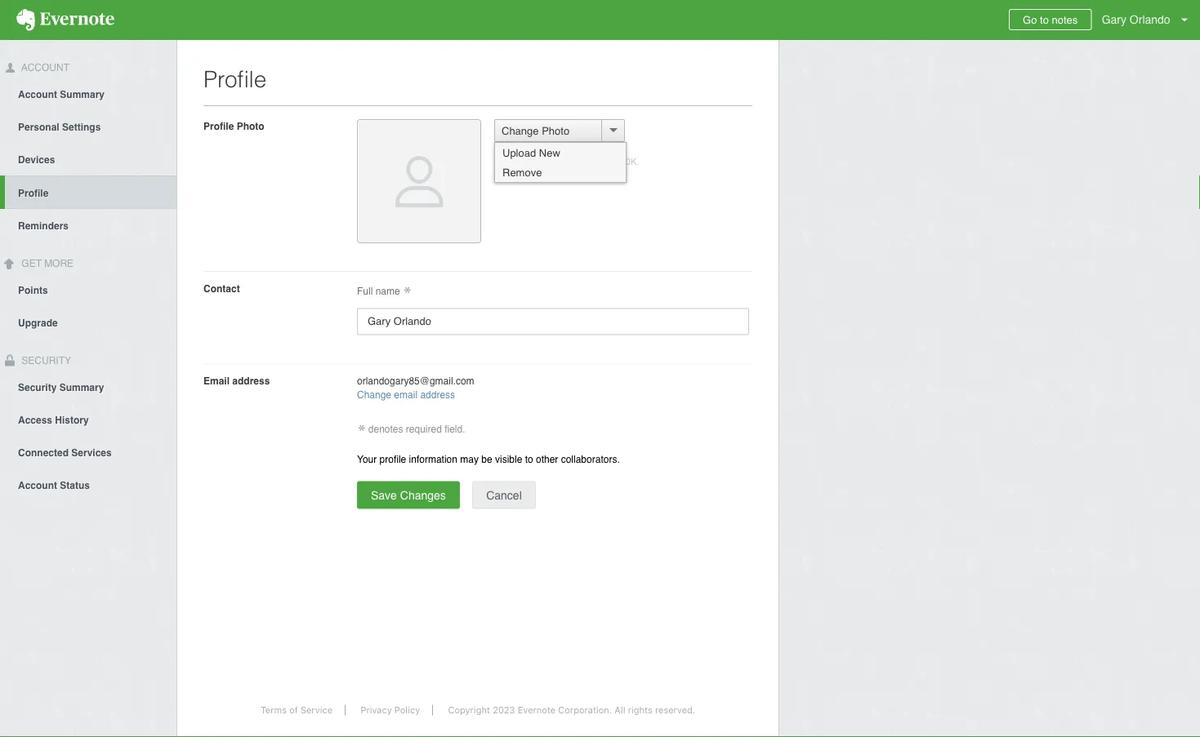 Task type: vqa. For each thing, say whether or not it's contained in the screenshot.
tab list
no



Task type: locate. For each thing, give the bounding box(es) containing it.
1 vertical spatial change
[[357, 390, 391, 401]]

to right go
[[1040, 13, 1049, 26]]

denotes
[[368, 424, 403, 435]]

1 vertical spatial to
[[525, 454, 533, 465]]

may
[[460, 454, 479, 465]]

2 vertical spatial profile
[[18, 188, 48, 199]]

personal settings link
[[0, 110, 176, 143]]

points
[[18, 285, 48, 296]]

2 vertical spatial account
[[18, 480, 57, 491]]

all
[[615, 705, 625, 716]]

None submit
[[357, 481, 460, 509], [472, 481, 536, 509], [357, 481, 460, 509], [472, 481, 536, 509]]

change inside orlandogary85@gmail.com change email address
[[357, 390, 391, 401]]

copyright
[[448, 705, 490, 716]]

connected services
[[18, 447, 112, 459]]

information
[[409, 454, 457, 465]]

account for account summary
[[18, 89, 57, 100]]

points link
[[0, 273, 176, 306]]

1 vertical spatial account
[[18, 89, 57, 100]]

account summary link
[[0, 77, 176, 110]]

.png.
[[541, 157, 561, 167]]

0 horizontal spatial address
[[232, 376, 270, 387]]

summary up access history link
[[59, 382, 104, 393]]

address down orlandogary85@gmail.com
[[420, 390, 455, 401]]

.jpg,
[[494, 157, 511, 167]]

photo for change photo
[[542, 125, 569, 137]]

more
[[44, 258, 74, 269]]

denotes required field.
[[366, 424, 465, 435]]

devices link
[[0, 143, 176, 175]]

go to notes link
[[1009, 9, 1092, 30]]

security up the access
[[18, 382, 57, 393]]

0 vertical spatial change
[[502, 125, 539, 137]]

email address
[[203, 376, 270, 387]]

change up upload
[[502, 125, 539, 137]]

0 vertical spatial security
[[19, 355, 71, 366]]

profile
[[203, 66, 267, 92], [203, 120, 234, 132], [18, 188, 48, 199]]

0 horizontal spatial change
[[357, 390, 391, 401]]

security for security summary
[[18, 382, 57, 393]]

privacy policy
[[361, 705, 420, 716]]

summary inside "link"
[[60, 89, 105, 100]]

full
[[357, 286, 373, 297]]

1 vertical spatial address
[[420, 390, 455, 401]]

1 horizontal spatial address
[[420, 390, 455, 401]]

account up personal
[[18, 89, 57, 100]]

0 horizontal spatial photo
[[237, 120, 264, 132]]

0 vertical spatial to
[[1040, 13, 1049, 26]]

upload
[[502, 147, 536, 159]]

upload new remove
[[502, 147, 560, 178]]

new
[[539, 147, 560, 159]]

1 horizontal spatial photo
[[542, 125, 569, 137]]

connected
[[18, 447, 69, 459]]

personal
[[18, 122, 59, 133]]

security
[[19, 355, 71, 366], [18, 382, 57, 393]]

0 vertical spatial address
[[232, 376, 270, 387]]

photo for profile photo
[[237, 120, 264, 132]]

summary
[[60, 89, 105, 100], [59, 382, 104, 393]]

to left other
[[525, 454, 533, 465]]

account status link
[[0, 468, 176, 501]]

change photo
[[502, 125, 569, 137]]

file
[[583, 157, 595, 167]]

other
[[536, 454, 558, 465]]

go to notes
[[1023, 13, 1078, 26]]

to
[[1040, 13, 1049, 26], [525, 454, 533, 465]]

copyright 2023 evernote corporation. all rights reserved.
[[448, 705, 695, 716]]

notes
[[1052, 13, 1078, 26]]

security summary
[[18, 382, 104, 393]]

settings
[[62, 122, 101, 133]]

upgrade link
[[0, 306, 176, 339]]

upgrade
[[18, 317, 58, 329]]

Full name text field
[[357, 308, 749, 335]]

service
[[301, 705, 332, 716]]

name
[[375, 286, 400, 297]]

account inside "link"
[[18, 89, 57, 100]]

1 vertical spatial profile
[[203, 120, 234, 132]]

orlandogary85@gmail.com change email address
[[357, 376, 474, 401]]

change left email
[[357, 390, 391, 401]]

0 vertical spatial account
[[19, 62, 69, 74]]

address right email
[[232, 376, 270, 387]]

devices
[[18, 154, 55, 166]]

summary up the personal settings link
[[60, 89, 105, 100]]

1 vertical spatial security
[[18, 382, 57, 393]]

photo
[[237, 120, 264, 132], [542, 125, 569, 137]]

1 vertical spatial summary
[[59, 382, 104, 393]]

privacy policy link
[[348, 705, 433, 716]]

your profile information may be visible to other collaborators.
[[357, 454, 620, 465]]

terms
[[260, 705, 287, 716]]

remove
[[502, 166, 542, 178]]

account
[[19, 62, 69, 74], [18, 89, 57, 100], [18, 480, 57, 491]]

reminders link
[[0, 209, 176, 242]]

change
[[502, 125, 539, 137], [357, 390, 391, 401]]

access history
[[18, 414, 89, 426]]

account up account summary
[[19, 62, 69, 74]]

profile photo
[[203, 120, 264, 132]]

account down connected
[[18, 480, 57, 491]]

security up security summary
[[19, 355, 71, 366]]

collaborators.
[[561, 454, 620, 465]]

history
[[55, 414, 89, 426]]

0 vertical spatial summary
[[60, 89, 105, 100]]



Task type: describe. For each thing, give the bounding box(es) containing it.
profile for profile photo
[[203, 120, 234, 132]]

gary orlando link
[[1098, 0, 1200, 40]]

personal settings
[[18, 122, 101, 133]]

services
[[71, 447, 112, 459]]

gary orlando
[[1102, 13, 1170, 26]]

contact
[[203, 283, 240, 294]]

0 vertical spatial profile
[[203, 66, 267, 92]]

email
[[203, 376, 230, 387]]

your
[[357, 454, 377, 465]]

go
[[1023, 13, 1037, 26]]

700k.
[[616, 157, 639, 167]]

summary for security summary
[[59, 382, 104, 393]]

corporation.
[[558, 705, 612, 716]]

policy
[[394, 705, 420, 716]]

connected services link
[[0, 436, 176, 468]]

profile for profile link
[[18, 188, 48, 199]]

address inside orlandogary85@gmail.com change email address
[[420, 390, 455, 401]]

terms of service
[[260, 705, 332, 716]]

or
[[531, 157, 539, 167]]

change email address link
[[357, 390, 455, 401]]

get more
[[19, 258, 74, 269]]

account summary
[[18, 89, 105, 100]]

account status
[[18, 480, 90, 491]]

profile link
[[5, 175, 176, 209]]

.gif,
[[514, 157, 528, 167]]

evernote
[[518, 705, 556, 716]]

visible
[[495, 454, 522, 465]]

security summary link
[[0, 370, 176, 403]]

access history link
[[0, 403, 176, 436]]

terms of service link
[[248, 705, 346, 716]]

privacy
[[361, 705, 392, 716]]

max
[[564, 157, 581, 167]]

0 horizontal spatial to
[[525, 454, 533, 465]]

rights
[[628, 705, 653, 716]]

reminders
[[18, 220, 69, 232]]

.jpg, .gif, or .png. max file size 700k.
[[494, 157, 639, 167]]

status
[[60, 480, 90, 491]]

security for security
[[19, 355, 71, 366]]

get
[[22, 258, 42, 269]]

required
[[406, 424, 442, 435]]

2023
[[493, 705, 515, 716]]

reserved.
[[655, 705, 695, 716]]

account for account status
[[18, 480, 57, 491]]

gary
[[1102, 13, 1126, 26]]

email
[[394, 390, 417, 401]]

orlando
[[1130, 13, 1170, 26]]

size
[[597, 157, 613, 167]]

profile
[[380, 454, 406, 465]]

summary for account summary
[[60, 89, 105, 100]]

evernote image
[[0, 9, 131, 31]]

evernote link
[[0, 0, 131, 40]]

full name
[[357, 286, 403, 297]]

of
[[289, 705, 298, 716]]

orlandogary85@gmail.com
[[357, 376, 474, 387]]

be
[[481, 454, 492, 465]]

field.
[[445, 424, 465, 435]]

access
[[18, 414, 52, 426]]

account for account
[[19, 62, 69, 74]]

1 horizontal spatial to
[[1040, 13, 1049, 26]]

1 horizontal spatial change
[[502, 125, 539, 137]]



